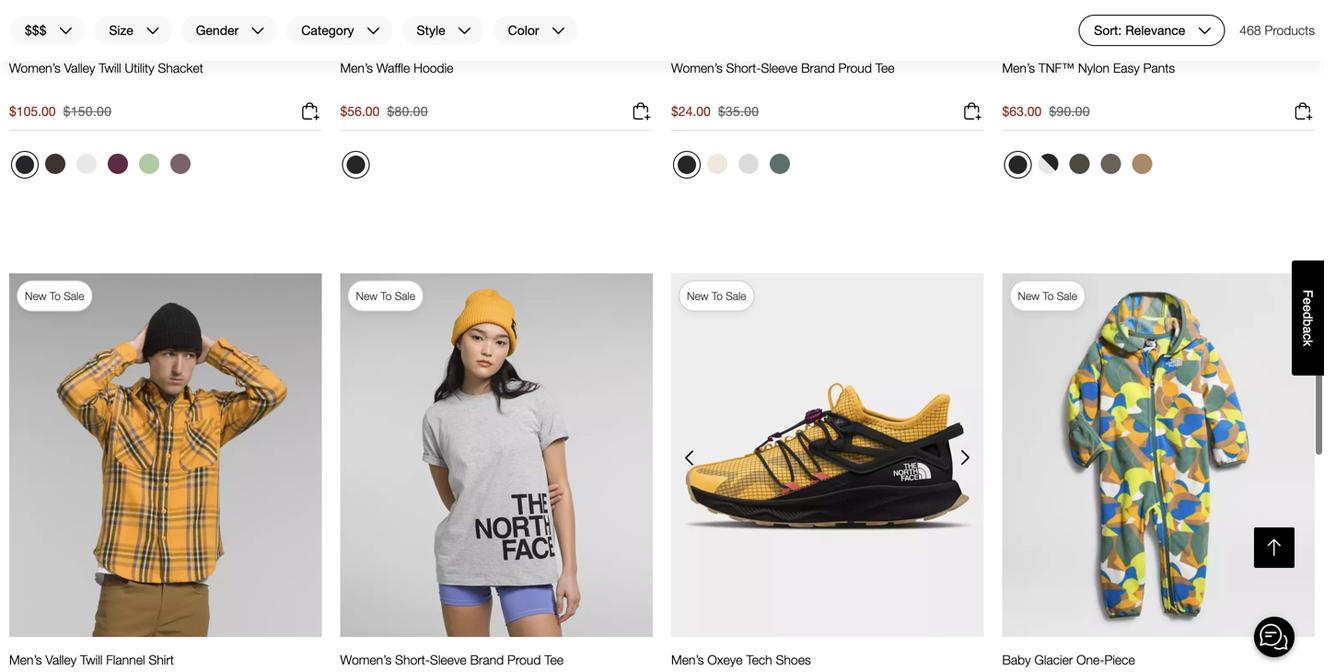 Task type: vqa. For each thing, say whether or not it's contained in the screenshot.
Search search field
no



Task type: locate. For each thing, give the bounding box(es) containing it.
sleeve for the right women's short-sleeve brand proud tee 'button'
[[761, 60, 798, 75]]

new to sale for glacier
[[1018, 289, 1077, 302]]

$choose color$ option group for $150.00
[[9, 149, 197, 186]]

1 e from the top
[[1301, 298, 1315, 305]]

0 vertical spatial women's short-sleeve brand proud tee button
[[671, 60, 895, 93]]

easy
[[1113, 60, 1140, 75]]

women's short-sleeve brand proud tee
[[671, 60, 895, 75], [340, 652, 564, 667]]

4 to from the left
[[1043, 289, 1054, 302]]

TNF Black radio
[[11, 151, 39, 179], [342, 151, 370, 179], [1004, 151, 1032, 179]]

1 vertical spatial valley
[[45, 652, 77, 667]]

4 sale from the left
[[1057, 289, 1077, 302]]

Boysenberry Large Halfdome Shadow Plaid radio
[[103, 149, 133, 179]]

Falcon Brown radio
[[1096, 149, 1126, 179]]

new
[[25, 289, 47, 302], [356, 289, 378, 302], [687, 289, 709, 302], [1018, 289, 1040, 302]]

men's waffle hoodie
[[340, 60, 453, 75]]

0 horizontal spatial women's short-sleeve brand proud tee button
[[340, 652, 564, 671]]

Misty Sage Icon Plaid 2 radio
[[134, 149, 164, 179]]

1 tnf black image from the left
[[16, 156, 34, 174]]

1 horizontal spatial $choose color$ option group
[[671, 149, 796, 186]]

e up d at top right
[[1301, 298, 1315, 305]]

0 vertical spatial sleeve
[[761, 60, 798, 75]]

tnf light grey heather/halfdome graphic image
[[738, 154, 759, 174]]

468 products status
[[1240, 15, 1315, 46]]

new taupe green image
[[1069, 154, 1090, 174]]

men's oxeye tech shoes button
[[671, 652, 811, 671]]

men's for men's waffle hoodie
[[340, 60, 373, 75]]

1 vertical spatial brand
[[470, 652, 504, 667]]

1 vertical spatial women's short-sleeve brand proud tee button
[[340, 652, 564, 671]]

piece
[[1104, 652, 1135, 667]]

size button
[[93, 15, 173, 46]]

3 new to sale from the left
[[687, 289, 746, 302]]

d
[[1301, 312, 1315, 319]]

tnf black image
[[16, 156, 34, 174], [347, 156, 365, 174]]

tnf black image down $56.00
[[347, 156, 365, 174]]

sale for glacier
[[1057, 289, 1077, 302]]

$150.00
[[63, 103, 112, 119]]

sale for valley
[[64, 289, 84, 302]]

b
[[1301, 319, 1315, 326]]

1 $choose color$ option group from the left
[[9, 149, 197, 186]]

valley up $150.00
[[64, 60, 95, 75]]

1 vertical spatial tee
[[544, 652, 564, 667]]

e up b
[[1301, 305, 1315, 312]]

women's
[[9, 60, 61, 75], [671, 60, 723, 75], [340, 652, 392, 667]]

to for oxeye
[[712, 289, 723, 302]]

1 horizontal spatial tnf black image
[[347, 156, 365, 174]]

men's for men's valley twill flannel shirt
[[9, 652, 42, 667]]

men's inside button
[[671, 652, 704, 667]]

3 new from the left
[[687, 289, 709, 302]]

misty sage icon plaid 2 image
[[139, 154, 159, 174]]

2 $choose color$ option group from the left
[[671, 149, 796, 186]]

short- for the right women's short-sleeve brand proud tee 'button'
[[726, 60, 761, 75]]

$choose color$ option group for $35.00
[[671, 149, 796, 186]]

women's inside button
[[9, 60, 61, 75]]

women's valley twill utility shacket image
[[9, 0, 322, 45]]

men's waffle hoodie button
[[340, 60, 453, 93]]

$$$
[[25, 23, 46, 38]]

short-
[[726, 60, 761, 75], [395, 652, 430, 667]]

1 vertical spatial sleeve
[[430, 652, 467, 667]]

men's for men's tnf™ nylon easy pants
[[1002, 60, 1035, 75]]

2 horizontal spatial tnf black radio
[[1004, 151, 1032, 179]]

k
[[1301, 340, 1315, 346]]

2 e from the top
[[1301, 305, 1315, 312]]

size
[[109, 23, 133, 38]]

0 horizontal spatial tnf black radio
[[11, 151, 39, 179]]

Dark Sage/Halfdome Graphic radio
[[765, 149, 795, 179]]

0 vertical spatial twill
[[99, 60, 121, 75]]

0 vertical spatial valley
[[64, 60, 95, 75]]

2 horizontal spatial $choose color$ option group
[[1002, 149, 1159, 186]]

$35.00
[[718, 103, 759, 119]]

tnf black radio left tnf black/gardenia white icon
[[1004, 151, 1032, 179]]

468
[[1240, 23, 1261, 38]]

nylon
[[1078, 60, 1110, 75]]

coal brown image
[[45, 154, 65, 174]]

1 horizontal spatial brand
[[801, 60, 835, 75]]

twill left flannel
[[80, 652, 103, 667]]

1 to from the left
[[50, 289, 61, 302]]

0 horizontal spatial women's short-sleeve brand proud tee
[[340, 652, 564, 667]]

valley
[[64, 60, 95, 75], [45, 652, 77, 667]]

$24.00
[[671, 103, 711, 119]]

2 horizontal spatial women's
[[671, 60, 723, 75]]

men's tnf™ nylon easy pants image
[[1002, 0, 1315, 45]]

1 horizontal spatial tnf black radio
[[342, 151, 370, 179]]

sort:
[[1094, 23, 1122, 38]]

proud
[[838, 60, 872, 75], [507, 652, 541, 667]]

baby glacier one-piece
[[1002, 652, 1135, 667]]

0 horizontal spatial tnf black image
[[16, 156, 34, 174]]

new for oxeye
[[687, 289, 709, 302]]

2 tnf black image from the left
[[347, 156, 365, 174]]

twill left the utility
[[99, 60, 121, 75]]

oxeye
[[708, 652, 743, 667]]

tnf™
[[1039, 60, 1074, 75]]

sleeve
[[761, 60, 798, 75], [430, 652, 467, 667]]

tee
[[875, 60, 895, 75], [544, 652, 564, 667]]

0 horizontal spatial sleeve
[[430, 652, 467, 667]]

3 to from the left
[[712, 289, 723, 302]]

4 new from the left
[[1018, 289, 1040, 302]]

gardenia white image
[[76, 154, 97, 174]]

0 horizontal spatial women's
[[9, 60, 61, 75]]

men's
[[340, 60, 373, 75], [1002, 60, 1035, 75], [9, 652, 42, 667], [671, 652, 704, 667]]

1 new from the left
[[25, 289, 47, 302]]

twill for utility
[[99, 60, 121, 75]]

fawn grey large halfdome shadow plaid image
[[170, 154, 191, 174]]

3 $choose color$ option group from the left
[[1002, 149, 1159, 186]]

valley left flannel
[[45, 652, 77, 667]]

0 horizontal spatial short-
[[395, 652, 430, 667]]

new to sale
[[25, 289, 84, 302], [356, 289, 415, 302], [687, 289, 746, 302], [1018, 289, 1077, 302]]

tnf black radio down $56.00
[[342, 151, 370, 179]]

0 vertical spatial proud
[[838, 60, 872, 75]]

dark sage/halfdome graphic image
[[770, 154, 790, 174]]

1 vertical spatial women's short-sleeve brand proud tee
[[340, 652, 564, 667]]

1 tnf black radio from the left
[[11, 151, 39, 179]]

2 new from the left
[[356, 289, 378, 302]]

baby
[[1002, 652, 1031, 667]]

1 new to sale from the left
[[25, 289, 84, 302]]

1 horizontal spatial tee
[[875, 60, 895, 75]]

0 vertical spatial brand
[[801, 60, 835, 75]]

3 tnf black radio from the left
[[1004, 151, 1032, 179]]

f
[[1301, 290, 1315, 298]]

to
[[50, 289, 61, 302], [381, 289, 392, 302], [712, 289, 723, 302], [1043, 289, 1054, 302]]

TNF Light Grey Heather/Halfdome Graphic radio
[[734, 149, 763, 179]]

3 sale from the left
[[726, 289, 746, 302]]

1 vertical spatial twill
[[80, 652, 103, 667]]

tnf black radio for $105.00
[[11, 151, 39, 179]]

new to sale for valley
[[25, 289, 84, 302]]

2 new to sale from the left
[[356, 289, 415, 302]]

women's for $24.00
[[671, 60, 723, 75]]

468 products
[[1240, 23, 1315, 38]]

a
[[1301, 326, 1315, 334]]

0 horizontal spatial $choose color$ option group
[[9, 149, 197, 186]]

1 horizontal spatial women's short-sleeve brand proud tee
[[671, 60, 895, 75]]

sale
[[64, 289, 84, 302], [395, 289, 415, 302], [726, 289, 746, 302], [1057, 289, 1077, 302]]

0 horizontal spatial proud
[[507, 652, 541, 667]]

1 horizontal spatial sleeve
[[761, 60, 798, 75]]

men's for men's oxeye tech shoes
[[671, 652, 704, 667]]

men's valley twill flannel shirt image
[[9, 273, 322, 637]]

falcon brown image
[[1101, 154, 1121, 174]]

0 horizontal spatial brand
[[470, 652, 504, 667]]

baby glacier one-piece button
[[1002, 652, 1135, 671]]

4 new to sale from the left
[[1018, 289, 1077, 302]]

$56.00
[[340, 103, 380, 119]]

men's tnf™ nylon easy pants button
[[1002, 60, 1175, 93]]

tnf black image left the coal brown image
[[16, 156, 34, 174]]

Gardenia White radio
[[72, 149, 101, 179]]

style
[[417, 23, 445, 38]]

1 horizontal spatial women's short-sleeve brand proud tee button
[[671, 60, 895, 93]]

2 to from the left
[[381, 289, 392, 302]]

1 vertical spatial short-
[[395, 652, 430, 667]]

tnf black image
[[1009, 156, 1027, 174]]

tnf black radio left the coal brown image
[[11, 151, 39, 179]]

brand
[[801, 60, 835, 75], [470, 652, 504, 667]]

$choose color$ option group
[[9, 149, 197, 186], [671, 149, 796, 186], [1002, 149, 1159, 186]]

back to top image
[[1263, 536, 1286, 560]]

0 vertical spatial women's short-sleeve brand proud tee
[[671, 60, 895, 75]]

1 sale from the left
[[64, 289, 84, 302]]

sale for oxeye
[[726, 289, 746, 302]]

0 vertical spatial short-
[[726, 60, 761, 75]]

2 sale from the left
[[395, 289, 415, 302]]

e
[[1301, 298, 1315, 305], [1301, 305, 1315, 312]]

men's valley twill flannel shirt
[[9, 652, 174, 667]]

sale for short-
[[395, 289, 415, 302]]

men's tnf™ nylon easy pants
[[1002, 60, 1175, 75]]

1 horizontal spatial proud
[[838, 60, 872, 75]]

shirt
[[149, 652, 174, 667]]

women's short-sleeve brand proud tee button
[[671, 60, 895, 93], [340, 652, 564, 671]]

1 vertical spatial proud
[[507, 652, 541, 667]]

twill
[[99, 60, 121, 75], [80, 652, 103, 667]]

flannel
[[106, 652, 145, 667]]

new for glacier
[[1018, 289, 1040, 302]]

women's for $105.00
[[9, 60, 61, 75]]

1 horizontal spatial short-
[[726, 60, 761, 75]]



Task type: describe. For each thing, give the bounding box(es) containing it.
valley for women's
[[64, 60, 95, 75]]

f e e d b a c k
[[1301, 290, 1315, 346]]

hoodie
[[414, 60, 453, 75]]

swipe  next image
[[951, 443, 980, 473]]

2 tnf black radio from the left
[[342, 151, 370, 179]]

$choose color$ option group for $90.00
[[1002, 149, 1159, 186]]

utility
[[125, 60, 154, 75]]

to for glacier
[[1043, 289, 1054, 302]]

gender
[[196, 23, 239, 38]]

brand for the right women's short-sleeve brand proud tee 'button'
[[801, 60, 835, 75]]

sleeve for women's short-sleeve brand proud tee 'button' to the left
[[430, 652, 467, 667]]

$90.00
[[1049, 103, 1090, 119]]

to for valley
[[50, 289, 61, 302]]

men's waffle hoodie image
[[340, 0, 653, 45]]

women's short-sleeve brand proud tee for women's short-sleeve brand proud tee 'button' to the left
[[340, 652, 564, 667]]

f e e d b a c k button
[[1292, 261, 1324, 376]]

swipe previous image
[[675, 443, 704, 473]]

sort: relevance button
[[1078, 15, 1225, 46]]

$105.00
[[9, 103, 56, 119]]

shoes
[[776, 652, 811, 667]]

to for short-
[[381, 289, 392, 302]]

color
[[508, 23, 539, 38]]

$$$ button
[[9, 15, 86, 46]]

color button
[[492, 15, 579, 46]]

men's valley twill flannel shirt button
[[9, 652, 174, 671]]

Gardenia White/Halfdome Graphic radio
[[703, 149, 732, 179]]

new to sale for oxeye
[[687, 289, 746, 302]]

tech
[[746, 652, 772, 667]]

Fawn Grey Large Halfdome Shadow Plaid radio
[[166, 149, 195, 179]]

waffle
[[377, 60, 410, 75]]

$80.00
[[387, 103, 428, 119]]

category
[[301, 23, 354, 38]]

$63.00
[[1002, 103, 1042, 119]]

sort: relevance
[[1094, 23, 1185, 38]]

short- for women's short-sleeve brand proud tee 'button' to the left
[[395, 652, 430, 667]]

glacier
[[1034, 652, 1073, 667]]

tnf black/gardenia white image
[[1038, 154, 1058, 174]]

tnf black/halfdome graphic image
[[678, 156, 696, 174]]

twill for flannel
[[80, 652, 103, 667]]

products
[[1265, 23, 1315, 38]]

relevance
[[1125, 23, 1185, 38]]

women's short-sleeve brand proud tee image
[[340, 273, 653, 637]]

Coal Brown radio
[[41, 149, 70, 179]]

men's oxeye tech shoes image
[[671, 273, 984, 637]]

0 horizontal spatial tee
[[544, 652, 564, 667]]

women's valley twill utility shacket button
[[9, 60, 203, 93]]

women's valley twill utility shacket
[[9, 60, 203, 75]]

boysenberry large halfdome shadow plaid image
[[108, 154, 128, 174]]

gender button
[[180, 15, 278, 46]]

c
[[1301, 334, 1315, 340]]

baby glacier one-piece image
[[1002, 273, 1315, 637]]

valley for men's
[[45, 652, 77, 667]]

women's short-sleeve brand proud tee for the right women's short-sleeve brand proud tee 'button'
[[671, 60, 895, 75]]

TNF Black/Gardenia White radio
[[1034, 149, 1063, 179]]

men's oxeye tech shoes
[[671, 652, 811, 667]]

new to sale for short-
[[356, 289, 415, 302]]

tnf black radio for $63.00
[[1004, 151, 1032, 179]]

gardenia white/halfdome graphic image
[[707, 154, 727, 174]]

1 horizontal spatial women's
[[340, 652, 392, 667]]

category button
[[286, 15, 394, 46]]

pants
[[1143, 60, 1175, 75]]

shacket
[[158, 60, 203, 75]]

TNF Black/Halfdome Graphic radio
[[673, 151, 701, 179]]

brand for women's short-sleeve brand proud tee 'button' to the left
[[470, 652, 504, 667]]

New Taupe Green radio
[[1065, 149, 1094, 179]]

new for short-
[[356, 289, 378, 302]]

new for valley
[[25, 289, 47, 302]]

almond butter image
[[1132, 154, 1152, 174]]

Almond Butter radio
[[1127, 149, 1157, 179]]

0 vertical spatial tee
[[875, 60, 895, 75]]

one-
[[1077, 652, 1104, 667]]

style button
[[401, 15, 485, 46]]



